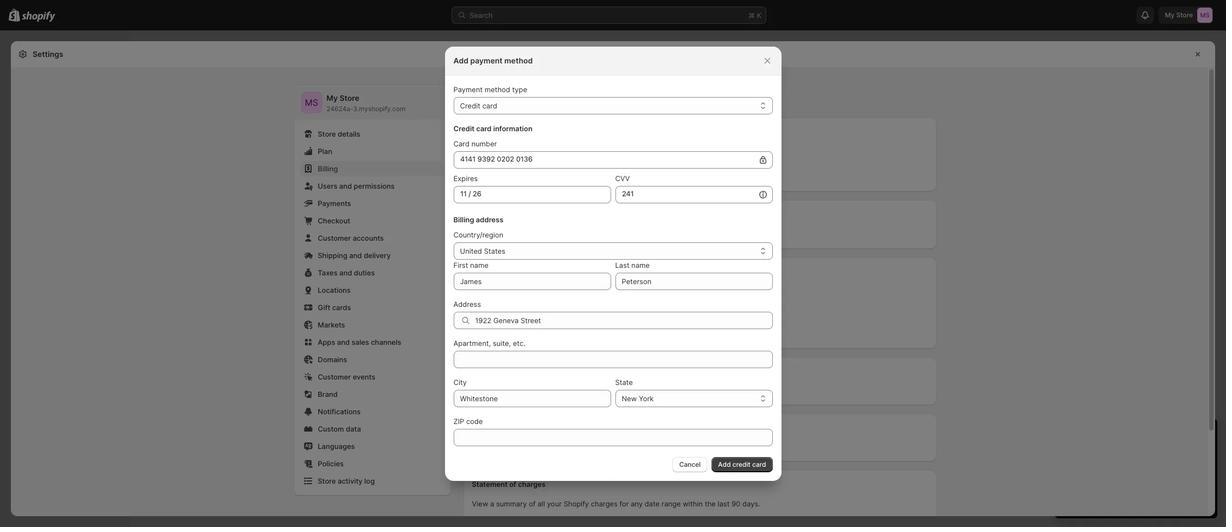 Task type: describe. For each thing, give the bounding box(es) containing it.
upcoming
[[572, 387, 605, 396]]

add credit card
[[719, 461, 767, 469]]

0 vertical spatial currency
[[495, 211, 525, 219]]

name for first name
[[470, 261, 489, 270]]

no for credits
[[506, 444, 515, 452]]

are for credits
[[494, 444, 504, 452]]

k
[[757, 11, 762, 20]]

bills
[[615, 147, 628, 156]]

gift cards
[[318, 304, 351, 312]]

custom data
[[318, 425, 361, 434]]

your for shopify
[[547, 500, 562, 509]]

set
[[575, 231, 586, 240]]

date
[[645, 500, 660, 509]]

zip code
[[454, 417, 483, 426]]

cards
[[332, 304, 351, 312]]

0 vertical spatial method
[[505, 56, 533, 65]]

1 horizontal spatial currency
[[537, 231, 566, 240]]

shopify logo image
[[474, 299, 494, 319]]

statement of charges
[[472, 481, 546, 489]]

apartment,
[[454, 339, 491, 348]]

1 vertical spatial method
[[485, 85, 511, 94]]

shipping
[[318, 251, 348, 260]]

credit for credit card information
[[454, 124, 475, 133]]

type
[[513, 85, 528, 94]]

a inside "subscriptions items you're billed for on a recurring basis, like your plan and apps."
[[556, 279, 560, 287]]

customer for customer events
[[318, 373, 351, 382]]

zip
[[454, 417, 465, 426]]

credits
[[472, 424, 497, 433]]

on left "upcoming"
[[545, 387, 554, 396]]

and inside "subscriptions items you're billed for on a recurring basis, like your plan and apps."
[[661, 279, 674, 287]]

card for credit card
[[483, 101, 497, 110]]

add a payment method for purchases and bills in shopify.
[[472, 147, 665, 156]]

card number
[[454, 139, 497, 148]]

settings dialog
[[11, 41, 1216, 528]]

recurring
[[562, 279, 592, 287]]

notifications
[[318, 408, 361, 417]]

27,
[[587, 310, 596, 318]]

united
[[460, 247, 482, 256]]

add credit card button
[[712, 458, 773, 473]]

checkout link
[[301, 213, 444, 229]]

checkout
[[318, 217, 350, 225]]

3.myshopify.com
[[353, 105, 406, 113]]

your for upcoming
[[556, 387, 570, 396]]

sales
[[352, 338, 369, 347]]

city
[[454, 378, 467, 387]]

your for account
[[552, 444, 566, 452]]

account
[[568, 444, 595, 452]]

1 vertical spatial charges
[[518, 481, 546, 489]]

domains
[[318, 356, 347, 364]]

store inside my store 24624a-3.myshopify.com
[[340, 93, 360, 103]]

shopify
[[564, 500, 589, 509]]

york
[[639, 395, 654, 403]]

your trial just started element
[[1055, 448, 1218, 519]]

payment inside settings dialog
[[494, 147, 523, 156]]

languages
[[318, 443, 355, 451]]

there are no credits on your account right now
[[472, 444, 629, 452]]

shipping and delivery link
[[301, 248, 444, 263]]

markets link
[[301, 318, 444, 333]]

notifications link
[[301, 405, 444, 420]]

users and permissions
[[318, 182, 395, 191]]

policies
[[318, 460, 344, 469]]

united states
[[460, 247, 506, 256]]

channels
[[371, 338, 402, 347]]

subscriptions items you're billed for on a recurring basis, like your plan and apps.
[[472, 268, 694, 287]]

states
[[484, 247, 506, 256]]

first
[[454, 261, 468, 270]]

taxes
[[318, 269, 338, 278]]

settings
[[33, 49, 63, 59]]

trial
[[521, 310, 532, 318]]

custom data link
[[301, 422, 444, 437]]

and for permissions
[[339, 182, 352, 191]]

cancel
[[680, 461, 701, 469]]

credit for credit card
[[460, 101, 481, 110]]

plan
[[318, 147, 333, 156]]

credit card information
[[454, 124, 533, 133]]

search
[[470, 11, 493, 20]]

add for add a payment method for purchases and bills in shopify.
[[472, 147, 486, 156]]

Apartment, suite, etc. text field
[[454, 351, 773, 369]]

credit
[[733, 461, 751, 469]]

⌘
[[749, 11, 755, 20]]

current
[[489, 231, 513, 240]]

a for summary
[[491, 500, 495, 509]]

etc.
[[513, 339, 526, 348]]

there are no charges on your upcoming bill
[[472, 387, 617, 396]]

your trial ends on october 27, 2023
[[505, 310, 614, 318]]

your for your current billing currency is set to
[[472, 231, 487, 240]]

customer accounts link
[[301, 231, 444, 246]]

apps
[[318, 338, 335, 347]]

credits
[[517, 444, 539, 452]]

billing inside add payment method dialog
[[454, 215, 474, 224]]

address
[[454, 300, 481, 309]]

shop settings menu element
[[294, 85, 451, 496]]

Address text field
[[475, 312, 773, 329]]

card
[[454, 139, 470, 148]]

billing inside shop settings menu "element"
[[318, 165, 338, 173]]

brand
[[318, 390, 338, 399]]

customer events link
[[301, 370, 444, 385]]

last name
[[616, 261, 650, 270]]

and for delivery
[[349, 251, 362, 260]]

shipping and delivery
[[318, 251, 391, 260]]

add for add payment method
[[454, 56, 469, 65]]



Task type: locate. For each thing, give the bounding box(es) containing it.
on inside "subscriptions items you're billed for on a recurring basis, like your plan and apps."
[[546, 279, 554, 287]]

store
[[340, 93, 360, 103], [318, 130, 336, 138], [318, 477, 336, 486]]

bills
[[472, 368, 486, 376]]

customer down checkout
[[318, 234, 351, 243]]

are down 'credits'
[[494, 444, 504, 452]]

charges down etc.
[[517, 387, 543, 396]]

expires
[[454, 174, 478, 183]]

add inside add credit card "button"
[[719, 461, 731, 469]]

there down bills
[[472, 387, 492, 396]]

First name text field
[[454, 273, 611, 290]]

1 vertical spatial of
[[529, 500, 536, 509]]

number
[[472, 139, 497, 148]]

0 horizontal spatial name
[[470, 261, 489, 270]]

2 customer from the top
[[318, 373, 351, 382]]

all
[[538, 500, 545, 509]]

1 horizontal spatial of
[[529, 500, 536, 509]]

store up 24624a-
[[340, 93, 360, 103]]

1 horizontal spatial add
[[472, 147, 486, 156]]

currency up current
[[495, 211, 525, 219]]

card up the 'number'
[[477, 124, 492, 133]]

card inside "button"
[[753, 461, 767, 469]]

2 no from the top
[[506, 444, 515, 452]]

your inside "subscriptions items you're billed for on a recurring basis, like your plan and apps."
[[628, 279, 643, 287]]

is
[[568, 231, 573, 240]]

0 vertical spatial no
[[506, 387, 515, 396]]

store activity log link
[[301, 474, 444, 489]]

name for last name
[[632, 261, 650, 270]]

policies link
[[301, 457, 444, 472]]

for inside "subscriptions items you're billed for on a recurring basis, like your plan and apps."
[[534, 279, 544, 287]]

are for bills
[[494, 387, 504, 396]]

basis,
[[594, 279, 613, 287]]

users
[[318, 182, 338, 191]]

0 vertical spatial your
[[472, 231, 487, 240]]

purchases
[[564, 147, 598, 156]]

payment inside dialog
[[471, 56, 503, 65]]

1 no from the top
[[506, 387, 515, 396]]

taxes and duties link
[[301, 266, 444, 281]]

events
[[353, 373, 376, 382]]

first name
[[454, 261, 489, 270]]

days.
[[743, 500, 761, 509]]

store details link
[[301, 127, 444, 142]]

your down billing address at the left top of page
[[472, 231, 487, 240]]

1 horizontal spatial your
[[505, 310, 519, 318]]

no for charges
[[506, 387, 515, 396]]

of
[[510, 481, 517, 489], [529, 500, 536, 509]]

and for duties
[[340, 269, 352, 278]]

1 vertical spatial no
[[506, 444, 515, 452]]

1 are from the top
[[494, 387, 504, 396]]

are up 'credits'
[[494, 387, 504, 396]]

for left the purchases
[[552, 147, 562, 156]]

of up summary
[[510, 481, 517, 489]]

your left account
[[552, 444, 566, 452]]

information
[[494, 124, 533, 133]]

2 name from the left
[[632, 261, 650, 270]]

a right 'view' at the left
[[491, 500, 495, 509]]

like
[[615, 279, 626, 287]]

locations link
[[301, 283, 444, 298]]

1 vertical spatial payment
[[494, 147, 523, 156]]

1 vertical spatial customer
[[318, 373, 351, 382]]

for for method
[[552, 147, 562, 156]]

2 vertical spatial card
[[753, 461, 767, 469]]

custom
[[318, 425, 344, 434]]

my store 24624a-3.myshopify.com
[[327, 93, 406, 113]]

cvv
[[616, 174, 630, 183]]

City text field
[[454, 390, 611, 408]]

name down "united states"
[[470, 261, 489, 270]]

2 vertical spatial for
[[620, 500, 629, 509]]

apps.
[[676, 279, 694, 287]]

a
[[488, 147, 492, 156], [556, 279, 560, 287], [491, 500, 495, 509]]

your right like
[[628, 279, 643, 287]]

within
[[683, 500, 703, 509]]

card right credit
[[753, 461, 767, 469]]

name right last
[[632, 261, 650, 270]]

1 vertical spatial there
[[472, 444, 492, 452]]

on right the billed on the left bottom
[[546, 279, 554, 287]]

2 are from the top
[[494, 444, 504, 452]]

cancel button
[[673, 458, 708, 473]]

payments
[[318, 199, 351, 208]]

shopify image
[[22, 11, 56, 22]]

0 horizontal spatial for
[[534, 279, 544, 287]]

apps and sales channels link
[[301, 335, 444, 350]]

1 vertical spatial a
[[556, 279, 560, 287]]

add left credit
[[719, 461, 731, 469]]

24624a-
[[327, 105, 353, 113]]

ZIP code text field
[[454, 429, 773, 447]]

1 horizontal spatial for
[[552, 147, 562, 156]]

your left the trial
[[505, 310, 519, 318]]

and for sales
[[337, 338, 350, 347]]

payment for add
[[472, 128, 502, 136]]

1 there from the top
[[472, 387, 492, 396]]

and right apps
[[337, 338, 350, 347]]

gift
[[318, 304, 331, 312]]

and down customer accounts
[[349, 251, 362, 260]]

now
[[615, 444, 629, 452]]

your for your trial ends on october 27, 2023
[[505, 310, 519, 318]]

1 customer from the top
[[318, 234, 351, 243]]

Last name text field
[[616, 273, 773, 290]]

store up plan
[[318, 130, 336, 138]]

2 vertical spatial a
[[491, 500, 495, 509]]

brand link
[[301, 387, 444, 402]]

add up payment method type
[[454, 56, 469, 65]]

charges right 'shopify'
[[591, 500, 618, 509]]

for for billed
[[534, 279, 544, 287]]

2 horizontal spatial add
[[719, 461, 731, 469]]

add for add credit card
[[719, 461, 731, 469]]

a left recurring
[[556, 279, 560, 287]]

and inside 'link'
[[340, 269, 352, 278]]

code
[[467, 417, 483, 426]]

store for store details
[[318, 130, 336, 138]]

languages link
[[301, 439, 444, 455]]

payment inside settings dialog
[[472, 128, 502, 136]]

add right card at the top left of page
[[472, 147, 486, 156]]

of left all at the bottom left
[[529, 500, 536, 509]]

0 vertical spatial are
[[494, 387, 504, 396]]

0 horizontal spatial your
[[472, 231, 487, 240]]

your current billing currency is set to
[[472, 231, 597, 240]]

0 vertical spatial of
[[510, 481, 517, 489]]

1 vertical spatial store
[[318, 130, 336, 138]]

card
[[483, 101, 497, 110], [477, 124, 492, 133], [753, 461, 767, 469]]

payment for credit
[[454, 85, 483, 94]]

card down payment method type
[[483, 101, 497, 110]]

a for payment
[[488, 147, 492, 156]]

billed
[[515, 279, 532, 287]]

shopify.
[[637, 147, 665, 156]]

add payment method dialog
[[0, 46, 1227, 481]]

there for there are no charges on your upcoming bill
[[472, 387, 492, 396]]

plan link
[[301, 144, 444, 159]]

method left type
[[485, 85, 511, 94]]

2 there from the top
[[472, 444, 492, 452]]

payment up credit card
[[454, 85, 483, 94]]

1 vertical spatial add
[[472, 147, 486, 156]]

customer down domains
[[318, 373, 351, 382]]

1 name from the left
[[470, 261, 489, 270]]

1 vertical spatial your
[[505, 310, 519, 318]]

payment down payment methods
[[494, 147, 523, 156]]

plan
[[645, 279, 659, 287]]

0 vertical spatial add
[[454, 56, 469, 65]]

and right "users" at the left of page
[[339, 182, 352, 191]]

and right plan
[[661, 279, 674, 287]]

method down the methods
[[525, 147, 550, 156]]

billing address
[[454, 215, 504, 224]]

your
[[472, 231, 487, 240], [505, 310, 519, 318]]

any
[[631, 500, 643, 509]]

duties
[[354, 269, 375, 278]]

users and permissions link
[[301, 179, 444, 194]]

bill
[[607, 387, 617, 396]]

there for there are no credits on your account right now
[[472, 444, 492, 452]]

0 vertical spatial payment
[[471, 56, 503, 65]]

credit down payment method type
[[460, 101, 481, 110]]

payments link
[[301, 196, 444, 211]]

payment
[[471, 56, 503, 65], [494, 147, 523, 156]]

items
[[472, 279, 491, 287]]

0 vertical spatial credit
[[460, 101, 481, 110]]

data
[[346, 425, 361, 434]]

1 vertical spatial payment
[[472, 128, 502, 136]]

customer
[[318, 234, 351, 243], [318, 373, 351, 382]]

the
[[705, 500, 716, 509]]

method up type
[[505, 56, 533, 65]]

payment inside dialog
[[454, 85, 483, 94]]

2 vertical spatial add
[[719, 461, 731, 469]]

last
[[616, 261, 630, 270]]

permissions
[[354, 182, 395, 191]]

statement
[[472, 481, 508, 489]]

0 horizontal spatial add
[[454, 56, 469, 65]]

ends
[[534, 310, 549, 318]]

billing link
[[301, 161, 444, 177]]

customer for customer accounts
[[318, 234, 351, 243]]

billing
[[515, 231, 535, 240]]

right
[[597, 444, 613, 452]]

store down policies
[[318, 477, 336, 486]]

suite,
[[493, 339, 511, 348]]

in
[[630, 147, 635, 156]]

your right all at the bottom left
[[547, 500, 562, 509]]

gift cards link
[[301, 300, 444, 316]]

accounts
[[353, 234, 384, 243]]

and left bills
[[600, 147, 613, 156]]

your left "upcoming"
[[556, 387, 570, 396]]

0 vertical spatial charges
[[517, 387, 543, 396]]

0 vertical spatial there
[[472, 387, 492, 396]]

0 vertical spatial payment
[[454, 85, 483, 94]]

view a summary of all your shopify charges for any date range within the last 90 days.
[[472, 500, 761, 509]]

90
[[732, 500, 741, 509]]

1 horizontal spatial name
[[632, 261, 650, 270]]

0 vertical spatial a
[[488, 147, 492, 156]]

0 vertical spatial card
[[483, 101, 497, 110]]

there down 'credits'
[[472, 444, 492, 452]]

payment
[[454, 85, 483, 94], [472, 128, 502, 136]]

1 vertical spatial card
[[477, 124, 492, 133]]

charges up all at the bottom left
[[518, 481, 546, 489]]

1 vertical spatial credit
[[454, 124, 475, 133]]

0 vertical spatial store
[[340, 93, 360, 103]]

customer accounts
[[318, 234, 384, 243]]

payment up the 'number'
[[472, 128, 502, 136]]

country/region
[[454, 231, 504, 239]]

2 vertical spatial method
[[525, 147, 550, 156]]

2 vertical spatial store
[[318, 477, 336, 486]]

0 horizontal spatial of
[[510, 481, 517, 489]]

payment up payment method type
[[471, 56, 503, 65]]

0 horizontal spatial currency
[[495, 211, 525, 219]]

2 vertical spatial charges
[[591, 500, 618, 509]]

0 vertical spatial for
[[552, 147, 562, 156]]

subscriptions
[[472, 268, 520, 276]]

1 vertical spatial are
[[494, 444, 504, 452]]

0 vertical spatial customer
[[318, 234, 351, 243]]

a down the credit card information
[[488, 147, 492, 156]]

card for credit card information
[[477, 124, 492, 133]]

methods
[[504, 128, 534, 136]]

store for store activity log
[[318, 477, 336, 486]]

for right the billed on the left bottom
[[534, 279, 544, 287]]

method inside settings dialog
[[525, 147, 550, 156]]

1 vertical spatial for
[[534, 279, 544, 287]]

currency left is
[[537, 231, 566, 240]]

billing currency
[[472, 211, 525, 219]]

october
[[560, 310, 586, 318]]

add inside settings dialog
[[472, 147, 486, 156]]

for left any on the bottom
[[620, 500, 629, 509]]

credit up card at the top left of page
[[454, 124, 475, 133]]

my store image
[[301, 92, 322, 114]]

1 vertical spatial currency
[[537, 231, 566, 240]]

2 horizontal spatial for
[[620, 500, 629, 509]]

on right credits
[[541, 444, 550, 452]]

details
[[338, 130, 360, 138]]

and right the taxes at the left of page
[[340, 269, 352, 278]]

on right ends at left bottom
[[551, 310, 559, 318]]

billing
[[464, 91, 496, 104], [318, 165, 338, 173], [472, 211, 493, 219], [454, 215, 474, 224]]

domains link
[[301, 352, 444, 368]]



Task type: vqa. For each thing, say whether or not it's contained in the screenshot.
SHOP SETTINGS MENU element
yes



